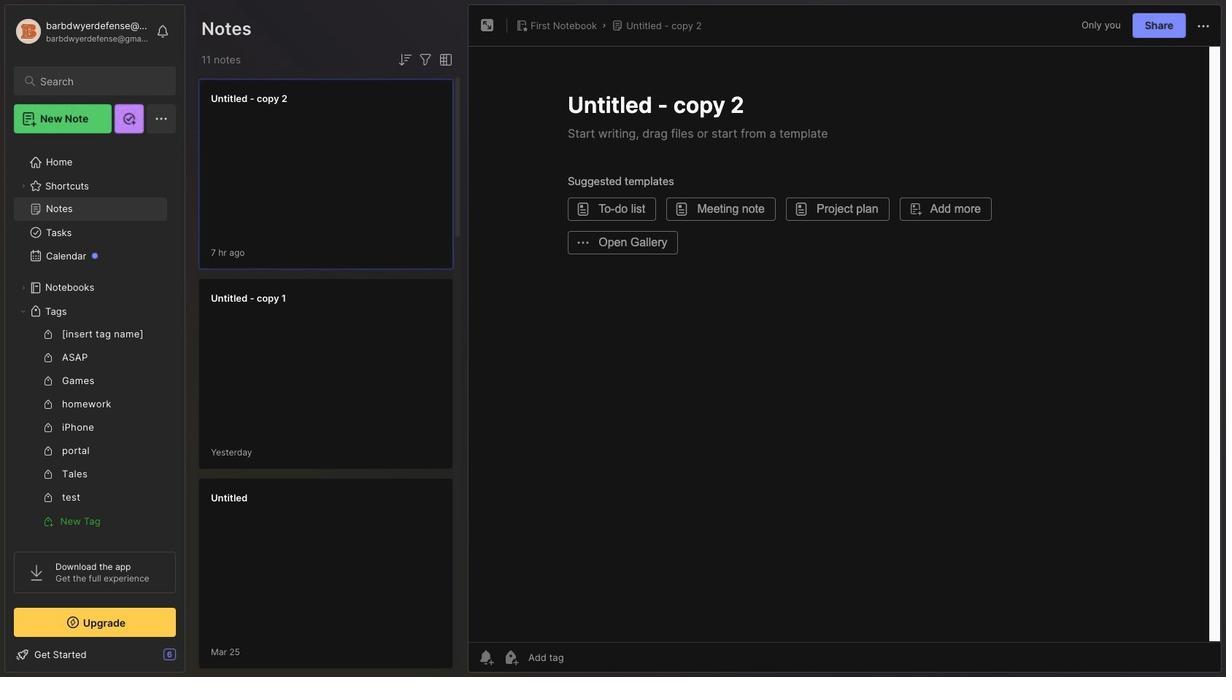 Task type: vqa. For each thing, say whether or not it's contained in the screenshot.
Expand Notebooks "Icon"
yes



Task type: locate. For each thing, give the bounding box(es) containing it.
Note Editor text field
[[469, 46, 1221, 643]]

Help and Learning task checklist field
[[5, 644, 185, 667]]

main element
[[0, 0, 190, 678]]

add tag image
[[502, 649, 520, 667]]

tree
[[5, 142, 185, 612]]

more actions image
[[1195, 17, 1212, 35]]

Search text field
[[40, 74, 163, 88]]

group
[[14, 323, 167, 533]]

none search field inside main "element"
[[40, 72, 163, 90]]

More actions field
[[1195, 16, 1212, 35]]

Add tag field
[[527, 652, 637, 665]]

Sort options field
[[396, 51, 414, 69]]

None search field
[[40, 72, 163, 90]]

expand note image
[[479, 17, 496, 34]]

add a reminder image
[[477, 649, 495, 667]]

expand tags image
[[19, 307, 28, 316]]

add filters image
[[417, 51, 434, 69]]



Task type: describe. For each thing, give the bounding box(es) containing it.
tree inside main "element"
[[5, 142, 185, 612]]

group inside main "element"
[[14, 323, 167, 533]]

note window element
[[468, 4, 1222, 677]]

click to collapse image
[[184, 651, 195, 668]]

View options field
[[434, 51, 455, 69]]

Account field
[[14, 17, 149, 46]]

Add filters field
[[417, 51, 434, 69]]

expand notebooks image
[[19, 284, 28, 293]]



